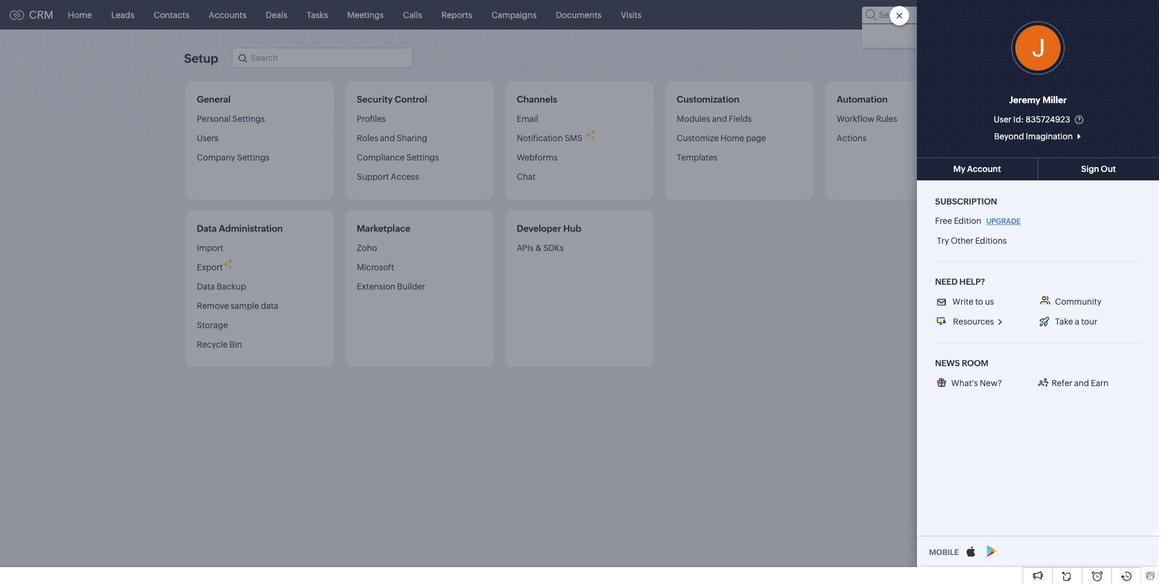 Task type: describe. For each thing, give the bounding box(es) containing it.
subscription
[[935, 197, 997, 206]]

my account button
[[917, 158, 1038, 181]]

edition
[[954, 216, 982, 226]]

extension
[[357, 282, 395, 292]]

documents link
[[546, 0, 611, 29]]

community link
[[1038, 296, 1104, 307]]

import
[[197, 243, 224, 253]]

try
[[937, 236, 949, 246]]

refer and earn
[[1052, 378, 1109, 388]]

imagination
[[1026, 132, 1073, 141]]

marketplace
[[357, 223, 411, 234]]

support
[[357, 172, 389, 182]]

other
[[951, 236, 974, 246]]

visits
[[621, 10, 642, 20]]

profile pic image
[[1011, 21, 1065, 75]]

0 vertical spatial zoho
[[977, 30, 996, 40]]

compliance settings
[[357, 153, 439, 162]]

chat
[[517, 172, 536, 182]]

user id: 835724923
[[994, 115, 1070, 124]]

out
[[1101, 164, 1116, 174]]

backup
[[217, 282, 246, 292]]

upgrade link
[[985, 215, 1023, 228]]

calls link
[[394, 0, 432, 29]]

sign out
[[1081, 164, 1116, 174]]

sms
[[565, 133, 583, 143]]

free
[[935, 216, 952, 226]]

community
[[1055, 297, 1102, 307]]

meetings
[[347, 10, 384, 20]]

room
[[962, 359, 989, 368]]

reports link
[[432, 0, 482, 29]]

and for fields
[[712, 114, 727, 124]]

company settings link
[[197, 148, 270, 167]]

news
[[935, 359, 960, 368]]

zoho link
[[357, 243, 377, 258]]

1 horizontal spatial home
[[721, 133, 744, 143]]

storage link
[[197, 316, 228, 335]]

refer
[[1052, 378, 1073, 388]]

storage
[[197, 321, 228, 330]]

news room
[[935, 359, 989, 368]]

settings for general
[[237, 153, 270, 162]]

data backup
[[197, 282, 246, 292]]

general
[[197, 94, 231, 104]]

setup
[[184, 51, 218, 65]]

id:
[[1014, 115, 1024, 124]]

write
[[953, 297, 974, 307]]

profiles link
[[357, 114, 386, 129]]

developer hub
[[517, 223, 582, 234]]

home link
[[58, 0, 102, 29]]

calls
[[403, 10, 422, 20]]

editions
[[976, 236, 1007, 246]]

accounts
[[209, 10, 247, 20]]

Beyond Imagination field
[[967, 130, 1109, 142]]

my
[[954, 164, 966, 174]]

campaigns link
[[482, 0, 546, 29]]

recycle bin link
[[197, 335, 242, 354]]

import link
[[197, 243, 224, 258]]

beyond imagination
[[994, 132, 1073, 141]]

to
[[975, 297, 983, 307]]

sharing
[[397, 133, 427, 143]]

0 vertical spatial home
[[68, 10, 92, 20]]

actions
[[837, 133, 867, 143]]

upgrade
[[986, 217, 1021, 226]]

modules and fields
[[677, 114, 752, 124]]

take a tour
[[1055, 317, 1098, 327]]

beyond
[[994, 132, 1024, 141]]

channels
[[517, 94, 557, 104]]

roles and sharing
[[357, 133, 427, 143]]

remove
[[197, 301, 229, 311]]

take
[[1055, 317, 1073, 327]]

company settings
[[197, 153, 270, 162]]

customize home page
[[677, 133, 766, 143]]

resources
[[953, 317, 994, 327]]

builder
[[397, 282, 425, 292]]

contacts
[[154, 10, 189, 20]]



Task type: locate. For each thing, give the bounding box(es) containing it.
1 data from the top
[[197, 223, 217, 234]]

2 horizontal spatial and
[[1074, 378, 1089, 388]]

settings right the company
[[237, 153, 270, 162]]

users
[[197, 133, 219, 143]]

rules
[[876, 114, 897, 124]]

data
[[261, 301, 278, 311]]

take a tour link
[[1038, 316, 1100, 328]]

compliance
[[357, 153, 405, 162]]

crm link
[[10, 8, 53, 21]]

1 vertical spatial home
[[721, 133, 744, 143]]

1 horizontal spatial zoho
[[977, 30, 996, 40]]

and left earn
[[1074, 378, 1089, 388]]

contacts link
[[144, 0, 199, 29]]

reports
[[442, 10, 472, 20]]

zoho up microsoft link
[[357, 243, 377, 253]]

write to us
[[953, 297, 994, 307]]

apis & sdks
[[517, 243, 564, 253]]

data for data administration
[[197, 223, 217, 234]]

835724923
[[1026, 115, 1070, 124]]

mobile
[[929, 548, 959, 557]]

and up customize home page link
[[712, 114, 727, 124]]

microsoft
[[357, 263, 394, 272]]

modules and fields link
[[677, 114, 752, 129]]

what's
[[951, 378, 978, 388]]

0 horizontal spatial and
[[380, 133, 395, 143]]

bin
[[229, 340, 242, 350]]

jeremy miller
[[1009, 95, 1067, 105]]

sample
[[231, 301, 259, 311]]

1 vertical spatial data
[[197, 282, 215, 292]]

sign out button
[[1038, 158, 1159, 181]]

home
[[68, 10, 92, 20], [721, 133, 744, 143]]

data backup link
[[197, 277, 246, 296]]

security control
[[357, 94, 427, 104]]

0 horizontal spatial zoho
[[357, 243, 377, 253]]

home down fields
[[721, 133, 744, 143]]

2 data from the top
[[197, 282, 215, 292]]

sign
[[1081, 164, 1099, 174]]

logo image
[[10, 10, 24, 20]]

chat link
[[517, 167, 536, 187]]

notification sms
[[517, 133, 583, 143]]

support access link
[[357, 167, 419, 187]]

home right crm
[[68, 10, 92, 20]]

zoho
[[977, 30, 996, 40], [357, 243, 377, 253]]

compliance settings link
[[357, 148, 439, 167]]

leads
[[111, 10, 134, 20]]

email
[[517, 114, 538, 124]]

workflow rules
[[837, 114, 897, 124]]

leads link
[[102, 0, 144, 29]]

0 horizontal spatial home
[[68, 10, 92, 20]]

extension builder
[[357, 282, 425, 292]]

notification
[[517, 133, 563, 143]]

1 vertical spatial zoho
[[357, 243, 377, 253]]

my account
[[954, 164, 1001, 174]]

account
[[967, 164, 1001, 174]]

settings down sharing
[[406, 153, 439, 162]]

customize
[[677, 133, 719, 143]]

profiles
[[357, 114, 386, 124]]

export
[[197, 263, 223, 272]]

data up the "import"
[[197, 223, 217, 234]]

deals
[[266, 10, 287, 20]]

modules
[[677, 114, 710, 124]]

earn
[[1091, 378, 1109, 388]]

zoho right across
[[977, 30, 996, 40]]

personal
[[197, 114, 231, 124]]

recycle
[[197, 340, 228, 350]]

jeremy miller link
[[1009, 93, 1067, 107]]

and for earn
[[1074, 378, 1089, 388]]

need help?
[[935, 277, 985, 287]]

1 vertical spatial and
[[380, 133, 395, 143]]

workflow
[[837, 114, 874, 124]]

microsoft link
[[357, 258, 394, 277]]

new?
[[980, 378, 1002, 388]]

settings for security control
[[406, 153, 439, 162]]

and
[[712, 114, 727, 124], [380, 133, 395, 143], [1074, 378, 1089, 388]]

personal settings link
[[197, 114, 265, 129]]

visits link
[[611, 0, 651, 29]]

fields
[[729, 114, 752, 124]]

and right roles
[[380, 133, 395, 143]]

crm
[[29, 8, 53, 21]]

workflow rules link
[[837, 114, 897, 129]]

what's new?
[[951, 378, 1002, 388]]

page
[[746, 133, 766, 143]]

templates link
[[677, 148, 718, 167]]

data administration
[[197, 223, 283, 234]]

0 vertical spatial and
[[712, 114, 727, 124]]

1 horizontal spatial and
[[712, 114, 727, 124]]

apis & sdks link
[[517, 243, 564, 258]]

try other editions
[[937, 236, 1007, 246]]

search
[[925, 30, 950, 40]]

users link
[[197, 129, 219, 148]]

support access
[[357, 172, 419, 182]]

0 vertical spatial data
[[197, 223, 217, 234]]

notification sms link
[[517, 129, 583, 148]]

2 vertical spatial and
[[1074, 378, 1089, 388]]

remove sample data
[[197, 301, 278, 311]]

and for sharing
[[380, 133, 395, 143]]

user
[[994, 115, 1012, 124]]

jeremy
[[1009, 95, 1041, 105]]

what's new? link
[[935, 378, 1036, 389]]

automation
[[837, 94, 888, 104]]

data for data backup
[[197, 282, 215, 292]]

settings right personal at the left top
[[232, 114, 265, 124]]

&
[[535, 243, 542, 253]]

templates
[[677, 153, 718, 162]]

email link
[[517, 114, 538, 129]]

customize home page link
[[677, 129, 766, 148]]

tasks
[[307, 10, 328, 20]]

data down export
[[197, 282, 215, 292]]

security
[[357, 94, 393, 104]]

need
[[935, 277, 958, 287]]

search across zoho
[[925, 30, 996, 40]]

free edition upgrade
[[935, 216, 1021, 226]]



Task type: vqa. For each thing, say whether or not it's contained in the screenshot.
ROLES
yes



